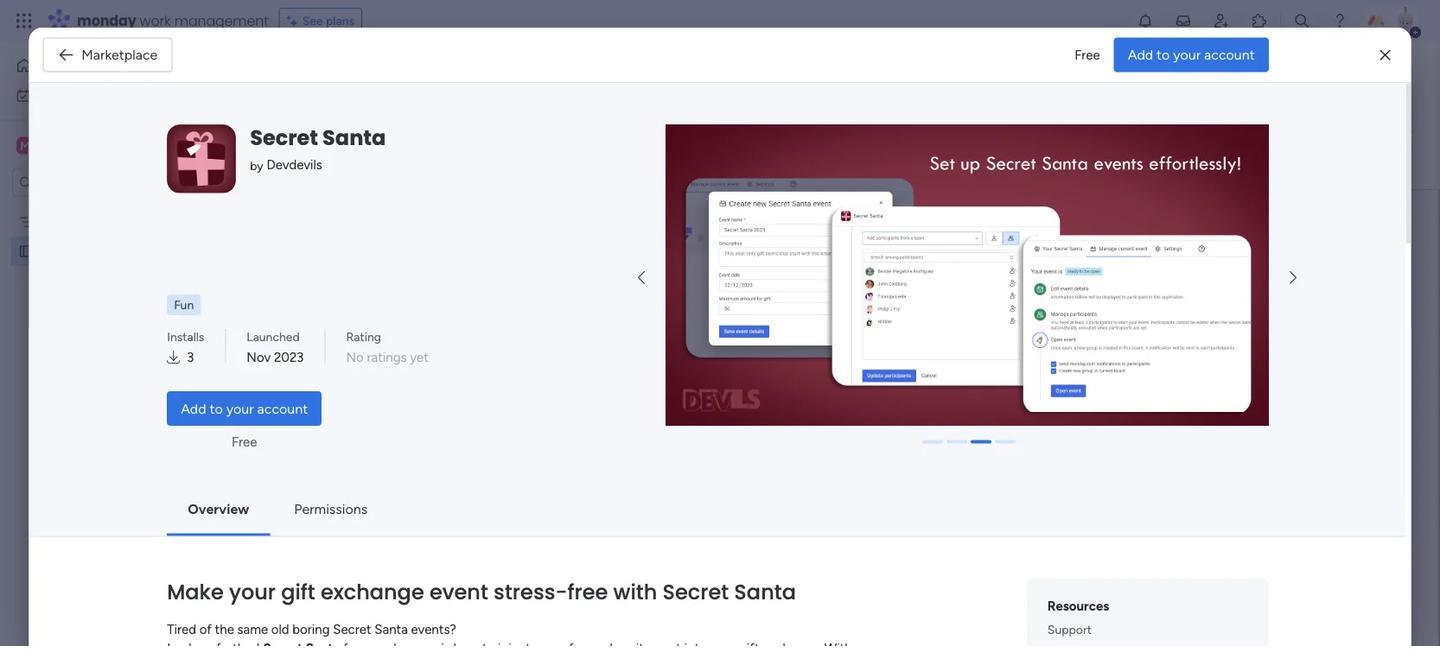 Task type: locate. For each thing, give the bounding box(es) containing it.
1 vertical spatial account
[[257, 401, 308, 417]]

0 horizontal spatial secret
[[250, 124, 318, 153]]

account down '2023'
[[257, 401, 308, 417]]

add to your account down inbox icon
[[1128, 47, 1255, 63]]

add to your account button down nov
[[167, 392, 321, 426]]

secret
[[250, 124, 318, 153], [662, 578, 729, 607], [333, 622, 371, 638]]

you right that
[[1044, 273, 1067, 290]]

the right of
[[215, 622, 234, 638]]

invite / 1
[[1326, 67, 1372, 82]]

management
[[174, 11, 269, 30]]

you up out
[[638, 273, 661, 290]]

add for add to your account button to the top
[[1128, 47, 1154, 63]]

you down and
[[685, 389, 711, 409]]

1 horizontal spatial add
[[1128, 47, 1154, 63]]

relevant
[[769, 360, 818, 376]]

rating
[[346, 330, 381, 345]]

1 horizontal spatial add to your account
[[1128, 47, 1255, 63]]

0 vertical spatial add
[[1128, 47, 1154, 63]]

1 vertical spatial work
[[58, 88, 84, 103]]

permissions
[[294, 502, 367, 518]]

1 vertical spatial secret
[[662, 578, 729, 607]]

survey
[[556, 55, 646, 93], [157, 244, 192, 259]]

form right 'edit'
[[294, 153, 319, 168]]

secret inside 'secret santa by devdevils'
[[250, 124, 318, 153]]

powered
[[347, 152, 401, 169]]

2023
[[274, 350, 304, 366]]

1 horizontal spatial survey
[[556, 55, 646, 93]]

secret right boring at the left of page
[[333, 622, 371, 638]]

survey up fun
[[157, 244, 192, 259]]

1 vertical spatial well-
[[97, 244, 124, 259]]

1 vertical spatial add to your account button
[[167, 392, 321, 426]]

work
[[140, 11, 171, 30], [58, 88, 84, 103]]

these
[[631, 343, 665, 359]]

support
[[1047, 623, 1092, 638]]

your down hope
[[739, 360, 766, 376]]

public board image
[[18, 243, 35, 260]]

employee wellbeing survey
[[599, 233, 984, 271]]

work inside button
[[58, 88, 84, 103]]

1 vertical spatial employee well-being survey
[[41, 244, 192, 259]]

autopilot image
[[1263, 102, 1278, 124]]

employee inside list box
[[41, 244, 94, 259]]

have
[[782, 343, 811, 359]]

employee up out
[[599, 233, 736, 271]]

better up programming
[[825, 343, 863, 359]]

workspace image
[[16, 136, 34, 155]]

boring
[[292, 622, 329, 638]]

add
[[1128, 47, 1154, 63], [180, 401, 206, 417]]

edit form
[[269, 153, 319, 168]]

1 horizontal spatial add to your account button
[[1114, 38, 1269, 72]]

invite / 1 button
[[1294, 61, 1380, 88]]

well- inside list box
[[97, 244, 124, 259]]

hope
[[731, 343, 762, 359]]

add down 3
[[180, 401, 206, 417]]

0 vertical spatial employee well-being survey
[[263, 55, 646, 93]]

work right 'monday'
[[140, 11, 171, 30]]

add to your account down nov
[[180, 401, 308, 417]]

employee
[[806, 273, 866, 290]]

1 horizontal spatial free
[[1075, 47, 1101, 62]]

option
[[0, 207, 221, 210]]

employee
[[263, 55, 397, 93], [599, 233, 736, 271], [41, 244, 94, 259]]

can
[[599, 291, 621, 307]]

'anonymous'
[[940, 291, 1018, 307]]

with
[[613, 578, 657, 607]]

better
[[825, 343, 863, 359], [924, 360, 961, 376]]

by right powered
[[405, 152, 420, 169]]

14. anything you want to add?
[[598, 389, 806, 409]]

secret up 'edit'
[[250, 124, 318, 153]]

1 vertical spatial form
[[710, 291, 740, 307]]

0 horizontal spatial work
[[58, 88, 84, 103]]

0 vertical spatial secret
[[250, 124, 318, 153]]

account for left add to your account button
[[257, 401, 308, 417]]

0 vertical spatial work
[[140, 11, 171, 30]]

add to your account button
[[1114, 38, 1269, 72], [167, 392, 321, 426]]

employee down see plans at top left
[[263, 55, 397, 93]]

tired
[[167, 622, 196, 638]]

know
[[978, 273, 1012, 290]]

0 horizontal spatial account
[[257, 401, 308, 417]]

0 horizontal spatial being
[[124, 244, 154, 259]]

0 vertical spatial add to your account
[[1128, 47, 1255, 63]]

for
[[664, 273, 682, 290], [666, 291, 683, 307], [1022, 291, 1039, 307]]

0 horizontal spatial add to your account
[[180, 401, 308, 417]]

the up if
[[687, 291, 707, 307]]

0 vertical spatial account
[[1205, 47, 1255, 63]]

survey left show board description "image"
[[556, 55, 646, 93]]

by left 'edit'
[[250, 158, 263, 173]]

3
[[186, 350, 194, 366]]

2 vertical spatial secret
[[333, 622, 371, 638]]

write
[[906, 291, 936, 307]]

employee right public board image
[[41, 244, 94, 259]]

add down notifications image
[[1128, 47, 1154, 63]]

you
[[638, 273, 661, 290], [1044, 273, 1067, 290], [695, 308, 717, 324], [685, 389, 711, 409]]

or
[[847, 291, 860, 307]]

1 horizontal spatial employee
[[263, 55, 397, 93]]

your down this
[[779, 291, 806, 307]]

prefer.
[[721, 308, 760, 324]]

add to your account button down inbox icon
[[1114, 38, 1269, 72]]

1 vertical spatial add
[[180, 401, 206, 417]]

better down wellness
[[924, 360, 961, 376]]

see plans button
[[279, 8, 362, 34]]

survey!
[[931, 273, 975, 290]]

1 vertical spatial survey
[[157, 244, 192, 259]]

0 horizontal spatial form
[[294, 153, 319, 168]]

0 horizontal spatial add
[[180, 401, 206, 417]]

app logo image
[[167, 125, 236, 194]]

plans
[[326, 13, 355, 28]]

free up overview button
[[231, 435, 257, 450]]

the right "'anonymous'"
[[1042, 291, 1063, 307]]

work for my
[[58, 88, 84, 103]]

fill
[[624, 291, 638, 307]]

0 vertical spatial better
[[825, 343, 863, 359]]

0 horizontal spatial well-
[[97, 244, 124, 259]]

by
[[405, 152, 420, 169], [250, 158, 263, 173]]

show board description image
[[658, 66, 679, 83]]

0 horizontal spatial employee well-being survey
[[41, 244, 192, 259]]

1 horizontal spatial better
[[924, 360, 961, 376]]

programming
[[822, 360, 904, 376]]

0 vertical spatial form
[[294, 153, 319, 168]]

1 vertical spatial santa
[[734, 578, 796, 607]]

1 horizontal spatial account
[[1205, 47, 1255, 63]]

being inside "employee well-being survey" list box
[[124, 244, 154, 259]]

free up dapulse integrations icon
[[1075, 47, 1101, 62]]

0 horizontal spatial employee
[[41, 244, 94, 259]]

form down "participating"
[[710, 291, 740, 307]]

0 vertical spatial being
[[472, 55, 550, 93]]

add to your account for left add to your account button
[[180, 401, 308, 417]]

santa
[[322, 124, 386, 153], [734, 578, 796, 607], [374, 622, 408, 638]]

1 horizontal spatial form
[[710, 291, 740, 307]]

0 horizontal spatial survey
[[157, 244, 192, 259]]

1 vertical spatial add to your account
[[180, 401, 308, 417]]

0 vertical spatial add to your account button
[[1114, 38, 1269, 72]]

of
[[199, 622, 211, 638]]

work right the my
[[58, 88, 84, 103]]

form
[[294, 153, 319, 168], [710, 291, 740, 307]]

simply
[[863, 291, 902, 307]]

add to your account
[[1128, 47, 1255, 63], [180, 401, 308, 417]]

you inside 14. anything you want to add? group
[[685, 389, 711, 409]]

survey inside list box
[[157, 244, 192, 259]]

1 horizontal spatial by
[[405, 152, 420, 169]]

your inside "thank you for participating in this employee wellbeing survey! know that you can fill out for the form using your name or simply write 'anonymous' for the first question if you prefer."
[[779, 291, 806, 307]]

m button
[[12, 131, 172, 160]]

employee well-being survey list box
[[0, 204, 221, 500]]

out
[[642, 291, 662, 307]]

well-
[[403, 55, 472, 93], [97, 244, 124, 259]]

launched nov 2023
[[246, 330, 304, 366]]

2 horizontal spatial secret
[[662, 578, 729, 607]]

14. Anything you want to add? text field
[[598, 422, 1061, 531]]

0 horizontal spatial by
[[250, 158, 263, 173]]

1 horizontal spatial well-
[[403, 55, 472, 93]]

collapse board header image
[[1397, 107, 1410, 121]]

0 vertical spatial well-
[[403, 55, 472, 93]]

0 horizontal spatial add to your account button
[[167, 392, 321, 426]]

apps image
[[1251, 12, 1269, 29]]

search everything image
[[1294, 12, 1311, 29]]

with these result, we hope to have a better pulse on wellness at our organization and bring your relevant programming to better support you.
[[599, 343, 1042, 376]]

rating no ratings yet
[[346, 330, 428, 366]]

1 vertical spatial free
[[231, 435, 257, 450]]

0 vertical spatial survey
[[556, 55, 646, 93]]

account up "activity"
[[1205, 47, 1255, 63]]

Employee well-being survey field
[[259, 55, 651, 93]]

the
[[687, 291, 707, 307], [1042, 291, 1063, 307], [215, 622, 234, 638]]

1 horizontal spatial work
[[140, 11, 171, 30]]

form form
[[229, 190, 1439, 647]]

0 horizontal spatial better
[[825, 343, 863, 359]]

with
[[599, 343, 628, 359]]

2 horizontal spatial employee
[[599, 233, 736, 271]]

marketplace arrow right image
[[1290, 271, 1297, 284]]

in
[[766, 273, 777, 290]]

your inside with these result, we hope to have a better pulse on wellness at our organization and bring your relevant programming to better support you.
[[739, 360, 766, 376]]

inbox image
[[1175, 12, 1192, 29]]

free
[[1075, 47, 1101, 62], [231, 435, 257, 450]]

1 vertical spatial being
[[124, 244, 154, 259]]

0 vertical spatial santa
[[322, 124, 386, 153]]

secret right with
[[662, 578, 729, 607]]



Task type: vqa. For each thing, say whether or not it's contained in the screenshot.
'work'
yes



Task type: describe. For each thing, give the bounding box(es) containing it.
1
[[1367, 67, 1372, 82]]

14. anything you want to add? group
[[598, 377, 1061, 557]]

1 horizontal spatial secret
[[333, 622, 371, 638]]

edit form button
[[262, 146, 326, 174]]

for up if
[[666, 291, 683, 307]]

tired of the same old boring secret santa events?
[[167, 622, 456, 638]]

select product image
[[16, 12, 33, 29]]

that
[[1016, 273, 1041, 290]]

overview button
[[174, 492, 263, 527]]

first
[[599, 308, 623, 324]]

activity
[[1213, 67, 1255, 82]]

1 vertical spatial better
[[924, 360, 961, 376]]

my
[[38, 88, 55, 103]]

powered by
[[347, 152, 420, 169]]

your down inbox icon
[[1174, 47, 1201, 63]]

want
[[715, 389, 749, 409]]

add?
[[771, 389, 806, 409]]

employee inside form form
[[599, 233, 736, 271]]

thank you for participating in this employee wellbeing survey! know that you can fill out for the form using your name or simply write 'anonymous' for the first question if you prefer.
[[599, 273, 1067, 324]]

your up same
[[229, 578, 275, 607]]

old
[[271, 622, 289, 638]]

1 horizontal spatial being
[[472, 55, 550, 93]]

14.
[[598, 389, 615, 409]]

add to favorites image
[[688, 65, 705, 83]]

anything you want to add? element
[[598, 389, 806, 409]]

my work button
[[10, 82, 186, 109]]

you.
[[1016, 360, 1042, 376]]

nov
[[246, 350, 270, 366]]

monday
[[77, 11, 136, 30]]

employee well-being survey inside "employee well-being survey" list box
[[41, 244, 192, 259]]

by inside 'secret santa by devdevils'
[[250, 158, 263, 173]]

invite
[[1326, 67, 1357, 82]]

wellbeing
[[869, 273, 927, 290]]

for down that
[[1022, 291, 1039, 307]]

question
[[626, 308, 680, 324]]

home button
[[10, 52, 186, 80]]

bring
[[704, 360, 735, 376]]

this
[[780, 273, 802, 290]]

0 horizontal spatial free
[[231, 435, 257, 450]]

stress-
[[493, 578, 567, 607]]

2 vertical spatial santa
[[374, 622, 408, 638]]

resources support
[[1047, 599, 1109, 638]]

help image
[[1332, 12, 1349, 29]]

thank
[[599, 273, 635, 290]]

see
[[302, 13, 323, 28]]

installs
[[167, 330, 204, 345]]

1 horizontal spatial employee well-being survey
[[263, 55, 646, 93]]

on
[[902, 343, 918, 359]]

fun
[[174, 298, 193, 313]]

screenshot image
[[665, 125, 1269, 426]]

event
[[429, 578, 488, 607]]

survey
[[890, 233, 984, 271]]

work for monday
[[140, 11, 171, 30]]

marketplace button
[[43, 38, 172, 72]]

we
[[709, 343, 727, 359]]

for right marketplace arrow left 'image'
[[664, 273, 682, 290]]

devdevils
[[266, 157, 322, 173]]

ratings
[[367, 350, 406, 366]]

m
[[20, 138, 30, 153]]

same
[[237, 622, 268, 638]]

dapulse x slim image
[[1381, 45, 1391, 65]]

you right if
[[695, 308, 717, 324]]

name
[[810, 291, 844, 307]]

add for left add to your account button
[[180, 401, 206, 417]]

marketplace arrow left image
[[638, 271, 645, 284]]

support
[[965, 360, 1013, 376]]

add to your account for add to your account button to the top
[[1128, 47, 1255, 63]]

a
[[815, 343, 821, 359]]

see plans
[[302, 13, 355, 28]]

2 horizontal spatial the
[[1042, 291, 1063, 307]]

events?
[[411, 622, 456, 638]]

yet
[[410, 350, 428, 366]]

v2 download image
[[167, 348, 180, 368]]

wellness
[[921, 343, 973, 359]]

my work
[[38, 88, 84, 103]]

ruby anderson image
[[1392, 7, 1420, 35]]

integrate
[[1105, 107, 1154, 121]]

at
[[977, 343, 989, 359]]

and
[[678, 360, 701, 376]]

0 horizontal spatial the
[[215, 622, 234, 638]]

our
[[992, 343, 1012, 359]]

no
[[346, 350, 363, 366]]

home
[[40, 58, 73, 73]]

1 horizontal spatial the
[[687, 291, 707, 307]]

wellbeing
[[743, 233, 882, 271]]

exchange
[[320, 578, 424, 607]]

invite members image
[[1213, 12, 1231, 29]]

to inside group
[[753, 389, 767, 409]]

launched
[[246, 330, 299, 345]]

edit
[[269, 153, 291, 168]]

overview
[[187, 502, 249, 518]]

secret santa by devdevils
[[250, 124, 386, 173]]

dapulse integrations image
[[1085, 108, 1098, 121]]

resources
[[1047, 599, 1109, 614]]

anything
[[619, 389, 681, 409]]

/
[[1360, 67, 1364, 82]]

santa inside 'secret santa by devdevils'
[[322, 124, 386, 153]]

using
[[743, 291, 776, 307]]

make your gift exchange event stress-free with secret santa
[[167, 578, 796, 607]]

pulse
[[866, 343, 899, 359]]

notifications image
[[1137, 12, 1154, 29]]

monday work management
[[77, 11, 269, 30]]

participating
[[685, 273, 762, 290]]

form inside button
[[294, 153, 319, 168]]

if
[[683, 308, 691, 324]]

organization
[[599, 360, 675, 376]]

result,
[[669, 343, 706, 359]]

free
[[567, 578, 608, 607]]

make
[[167, 578, 223, 607]]

your down nov
[[226, 401, 253, 417]]

form inside "thank you for participating in this employee wellbeing survey! know that you can fill out for the form using your name or simply write 'anonymous' for the first question if you prefer."
[[710, 291, 740, 307]]

account for add to your account button to the top
[[1205, 47, 1255, 63]]

gift
[[281, 578, 315, 607]]

0 vertical spatial free
[[1075, 47, 1101, 62]]



